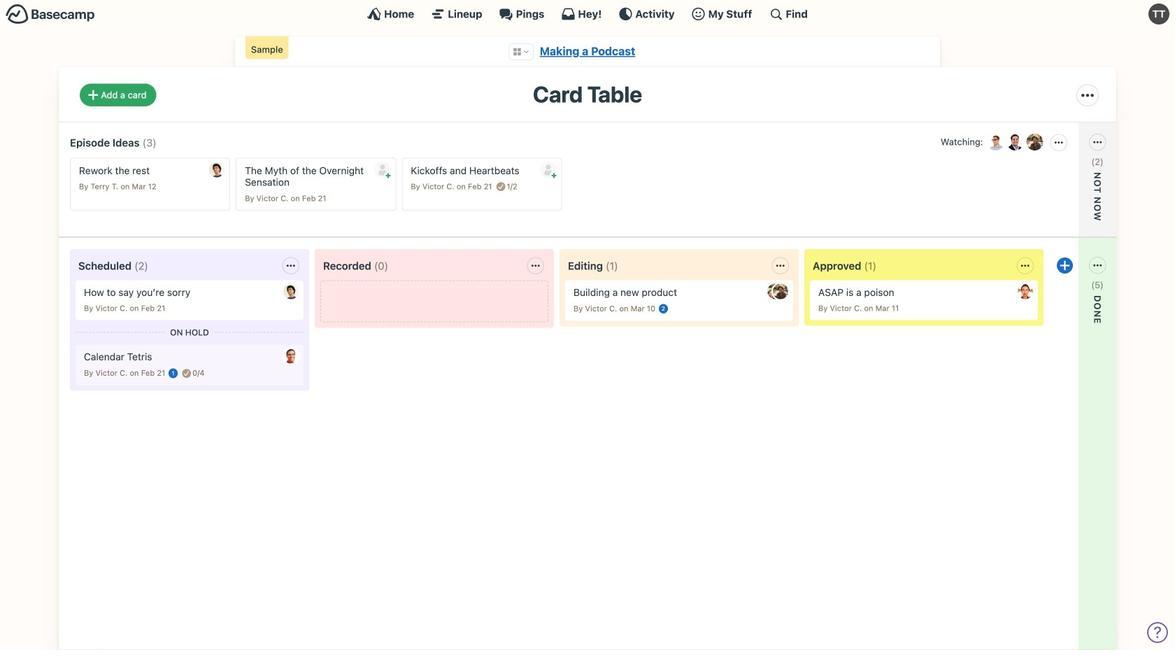 Task type: locate. For each thing, give the bounding box(es) containing it.
0 horizontal spatial nicole katz image
[[773, 284, 789, 299]]

nicole katz image
[[1026, 132, 1045, 152], [773, 284, 789, 299]]

1 vertical spatial nicole katz image
[[773, 284, 789, 299]]

1 horizontal spatial nicole katz image
[[1026, 132, 1045, 152]]

switch accounts image
[[6, 3, 95, 25]]

breadcrumb element
[[235, 36, 941, 67]]

on feb 21 element
[[457, 182, 492, 191], [291, 194, 326, 203], [130, 304, 165, 313], [130, 369, 165, 378]]

None submit
[[374, 162, 391, 178], [540, 162, 557, 178], [1005, 179, 1103, 196], [1005, 302, 1103, 319], [374, 162, 391, 178], [540, 162, 557, 178], [1005, 179, 1103, 196], [1005, 302, 1103, 319]]

on mar 10 element
[[620, 304, 656, 313]]

jared davis image
[[209, 162, 225, 177]]

victor cooper image
[[986, 132, 1006, 152]]

josh fiske image
[[1006, 132, 1026, 152]]

main element
[[0, 0, 1176, 27]]



Task type: vqa. For each thing, say whether or not it's contained in the screenshot.
Annie Bryan image
yes



Task type: describe. For each thing, give the bounding box(es) containing it.
terry turtle image
[[1149, 3, 1170, 24]]

steve marsh image
[[283, 348, 299, 364]]

annie bryan image
[[1018, 284, 1034, 299]]

on mar 11 element
[[865, 304, 900, 313]]

jennifer young image
[[768, 284, 783, 299]]

keyboard shortcut: ⌘ + / image
[[769, 7, 783, 21]]

jared davis image
[[283, 284, 299, 299]]

on mar 12 element
[[121, 182, 156, 191]]

0 vertical spatial nicole katz image
[[1026, 132, 1045, 152]]



